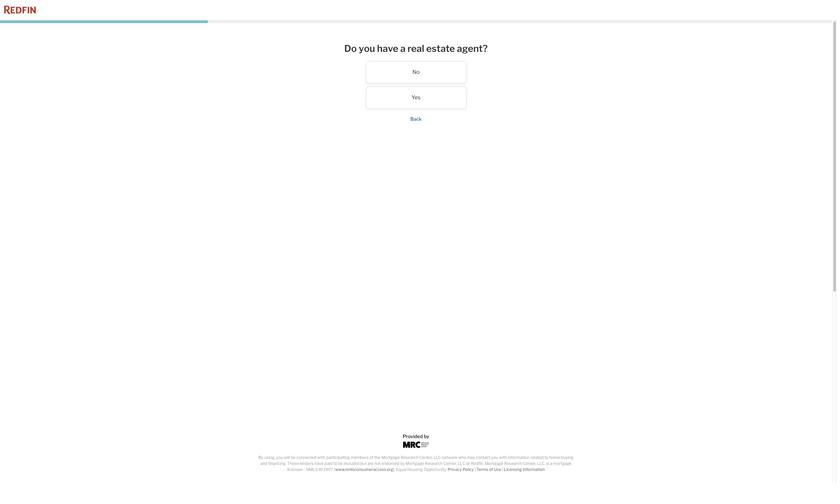 Task type: vqa. For each thing, say whether or not it's contained in the screenshot.
Do you have a real estate agent? option group
yes



Task type: describe. For each thing, give the bounding box(es) containing it.
2 | from the left
[[502, 467, 503, 472]]

the
[[374, 455, 381, 460]]

information
[[508, 455, 530, 460]]

provided
[[403, 434, 423, 440]]

back button
[[411, 116, 422, 122]]

have inside by using, you will be connected with participating members of the mortgage research center, llc network who may contact you with information related to home buying and financing. these lenders have paid to be included but are not endorsed by mortgage research center, llc or redfin. mortgage research center, llc. is a mortgage licensee - nmls id 1907 (
[[315, 461, 324, 466]]

1 horizontal spatial research
[[425, 461, 443, 466]]

id
[[319, 467, 323, 472]]

buying
[[561, 455, 574, 460]]

1 with from the left
[[317, 455, 326, 460]]

www.nmlsconsumeraccess.org link
[[335, 467, 393, 472]]

1 horizontal spatial mortgage
[[406, 461, 424, 466]]

or
[[466, 461, 470, 466]]

1907
[[324, 467, 333, 472]]

will
[[284, 455, 290, 460]]

2 horizontal spatial research
[[505, 461, 522, 466]]

contact
[[476, 455, 491, 460]]

who
[[459, 455, 467, 460]]

these
[[287, 461, 299, 466]]

0 horizontal spatial center,
[[420, 455, 433, 460]]

licensing
[[504, 467, 522, 472]]

mortgage research center image
[[403, 442, 429, 448]]

1 horizontal spatial you
[[359, 43, 375, 54]]

llc.
[[537, 461, 546, 466]]

redfin.
[[471, 461, 484, 466]]

by
[[259, 455, 264, 460]]

do
[[344, 43, 357, 54]]

estate agent?
[[426, 43, 488, 54]]

1 horizontal spatial center,
[[444, 461, 457, 466]]

privacy policy link
[[448, 467, 474, 472]]

terms of use link
[[477, 467, 501, 472]]

www.nmlsconsumeraccess.org
[[335, 467, 393, 472]]

do you have a real estate agent? option group
[[282, 61, 550, 109]]

mortgage
[[553, 461, 572, 466]]

0 horizontal spatial a
[[400, 43, 406, 54]]

may
[[467, 455, 475, 460]]

network
[[442, 455, 458, 460]]

0 horizontal spatial mortgage
[[382, 455, 400, 460]]

0 horizontal spatial research
[[401, 455, 419, 460]]

1 horizontal spatial by
[[424, 434, 430, 440]]



Task type: locate. For each thing, give the bounding box(es) containing it.
do you have a real estate agent?
[[344, 43, 488, 54]]

provided by
[[403, 434, 430, 440]]

research up the housing
[[401, 455, 419, 460]]

paid
[[325, 461, 333, 466]]

housing
[[408, 467, 423, 472]]

0 vertical spatial be
[[291, 455, 296, 460]]

center,
[[420, 455, 433, 460], [444, 461, 457, 466], [523, 461, 537, 466]]

nmls
[[306, 467, 318, 472]]

0 vertical spatial a
[[400, 43, 406, 54]]

-
[[304, 467, 305, 472]]

be down the participating
[[338, 461, 343, 466]]

1 vertical spatial have
[[315, 461, 324, 466]]

center, down network
[[444, 461, 457, 466]]

mortgage up endorsed
[[382, 455, 400, 460]]

a left real
[[400, 43, 406, 54]]

you right contact
[[491, 455, 498, 460]]

you up financing.
[[276, 455, 283, 460]]

1 vertical spatial a
[[550, 461, 553, 466]]

by up 'equal' at the left bottom of the page
[[400, 461, 405, 466]]

of for members
[[370, 455, 374, 460]]

).
[[393, 467, 395, 472]]

llc
[[434, 455, 441, 460], [458, 461, 465, 466]]

1 vertical spatial of
[[489, 467, 493, 472]]

2 horizontal spatial mortgage
[[485, 461, 504, 466]]

0 horizontal spatial to
[[333, 461, 337, 466]]

to up (
[[333, 461, 337, 466]]

by using, you will be connected with participating members of the mortgage research center, llc network who may contact you with information related to home buying and financing. these lenders have paid to be included but are not endorsed by mortgage research center, llc or redfin. mortgage research center, llc. is a mortgage licensee - nmls id 1907 (
[[259, 455, 574, 472]]

1 horizontal spatial of
[[489, 467, 493, 472]]

0 horizontal spatial |
[[475, 467, 476, 472]]

yes
[[412, 94, 421, 101]]

have
[[377, 43, 399, 54], [315, 461, 324, 466]]

1 horizontal spatial to
[[545, 455, 549, 460]]

1 horizontal spatial a
[[550, 461, 553, 466]]

(
[[334, 467, 335, 472]]

0 horizontal spatial you
[[276, 455, 283, 460]]

have left real
[[377, 43, 399, 54]]

0 horizontal spatial have
[[315, 461, 324, 466]]

real
[[408, 43, 425, 54]]

mortgage
[[382, 455, 400, 460], [406, 461, 424, 466], [485, 461, 504, 466]]

research up licensing
[[505, 461, 522, 466]]

of for terms
[[489, 467, 493, 472]]

be
[[291, 455, 296, 460], [338, 461, 343, 466]]

by up mortgage research center image
[[424, 434, 430, 440]]

a right 'is'
[[550, 461, 553, 466]]

0 vertical spatial llc
[[434, 455, 441, 460]]

are
[[368, 461, 374, 466]]

research up 'opportunity.' at the right of the page
[[425, 461, 443, 466]]

members
[[351, 455, 369, 460]]

terms
[[477, 467, 489, 472]]

information
[[523, 467, 545, 472]]

to
[[545, 455, 549, 460], [333, 461, 337, 466]]

2 horizontal spatial you
[[491, 455, 498, 460]]

licensee
[[287, 467, 303, 472]]

privacy
[[448, 467, 462, 472]]

a
[[400, 43, 406, 54], [550, 461, 553, 466]]

1 vertical spatial by
[[400, 461, 405, 466]]

use
[[494, 467, 501, 472]]

and
[[261, 461, 268, 466]]

a inside by using, you will be connected with participating members of the mortgage research center, llc network who may contact you with information related to home buying and financing. these lenders have paid to be included but are not endorsed by mortgage research center, llc or redfin. mortgage research center, llc. is a mortgage licensee - nmls id 1907 (
[[550, 461, 553, 466]]

llc up 'opportunity.' at the right of the page
[[434, 455, 441, 460]]

lenders
[[300, 461, 314, 466]]

1 vertical spatial be
[[338, 461, 343, 466]]

but
[[361, 461, 367, 466]]

1 horizontal spatial llc
[[458, 461, 465, 466]]

1 horizontal spatial have
[[377, 43, 399, 54]]

llc up privacy policy link
[[458, 461, 465, 466]]

0 horizontal spatial llc
[[434, 455, 441, 460]]

connected
[[297, 455, 317, 460]]

of
[[370, 455, 374, 460], [489, 467, 493, 472]]

with up 'use'
[[499, 455, 507, 460]]

equal
[[396, 467, 407, 472]]

policy
[[463, 467, 474, 472]]

0 horizontal spatial of
[[370, 455, 374, 460]]

of left 'use'
[[489, 467, 493, 472]]

1 vertical spatial llc
[[458, 461, 465, 466]]

0 vertical spatial by
[[424, 434, 430, 440]]

center, up 'opportunity.' at the right of the page
[[420, 455, 433, 460]]

1 horizontal spatial with
[[499, 455, 507, 460]]

opportunity.
[[424, 467, 447, 472]]

research
[[401, 455, 419, 460], [425, 461, 443, 466], [505, 461, 522, 466]]

center, up information
[[523, 461, 537, 466]]

not
[[375, 461, 381, 466]]

endorsed
[[382, 461, 400, 466]]

be up "these"
[[291, 455, 296, 460]]

1 horizontal spatial be
[[338, 461, 343, 466]]

mortgage up 'use'
[[485, 461, 504, 466]]

of inside by using, you will be connected with participating members of the mortgage research center, llc network who may contact you with information related to home buying and financing. these lenders have paid to be included but are not endorsed by mortgage research center, llc or redfin. mortgage research center, llc. is a mortgage licensee - nmls id 1907 (
[[370, 455, 374, 460]]

included
[[344, 461, 360, 466]]

no
[[413, 69, 420, 75]]

| right 'use'
[[502, 467, 503, 472]]

mortgage up the housing
[[406, 461, 424, 466]]

0 horizontal spatial by
[[400, 461, 405, 466]]

|
[[475, 467, 476, 472], [502, 467, 503, 472]]

0 vertical spatial to
[[545, 455, 549, 460]]

to up 'is'
[[545, 455, 549, 460]]

using,
[[264, 455, 275, 460]]

licensing information link
[[504, 467, 545, 472]]

2 with from the left
[[499, 455, 507, 460]]

participating
[[326, 455, 350, 460]]

with up paid
[[317, 455, 326, 460]]

related
[[531, 455, 544, 460]]

0 vertical spatial of
[[370, 455, 374, 460]]

1 horizontal spatial |
[[502, 467, 503, 472]]

home
[[550, 455, 560, 460]]

1 vertical spatial to
[[333, 461, 337, 466]]

you right do at the left of page
[[359, 43, 375, 54]]

by inside by using, you will be connected with participating members of the mortgage research center, llc network who may contact you with information related to home buying and financing. these lenders have paid to be included but are not endorsed by mortgage research center, llc or redfin. mortgage research center, llc. is a mortgage licensee - nmls id 1907 (
[[400, 461, 405, 466]]

0 vertical spatial have
[[377, 43, 399, 54]]

0 horizontal spatial with
[[317, 455, 326, 460]]

financing.
[[268, 461, 287, 466]]

of left the
[[370, 455, 374, 460]]

0 horizontal spatial be
[[291, 455, 296, 460]]

have up the id
[[315, 461, 324, 466]]

www.nmlsconsumeraccess.org ). equal housing opportunity. privacy policy | terms of use | licensing information
[[335, 467, 545, 472]]

you
[[359, 43, 375, 54], [276, 455, 283, 460], [491, 455, 498, 460]]

by
[[424, 434, 430, 440], [400, 461, 405, 466]]

is
[[547, 461, 550, 466]]

back
[[411, 116, 422, 122]]

with
[[317, 455, 326, 460], [499, 455, 507, 460]]

1 | from the left
[[475, 467, 476, 472]]

2 horizontal spatial center,
[[523, 461, 537, 466]]

| down redfin. on the right of the page
[[475, 467, 476, 472]]



